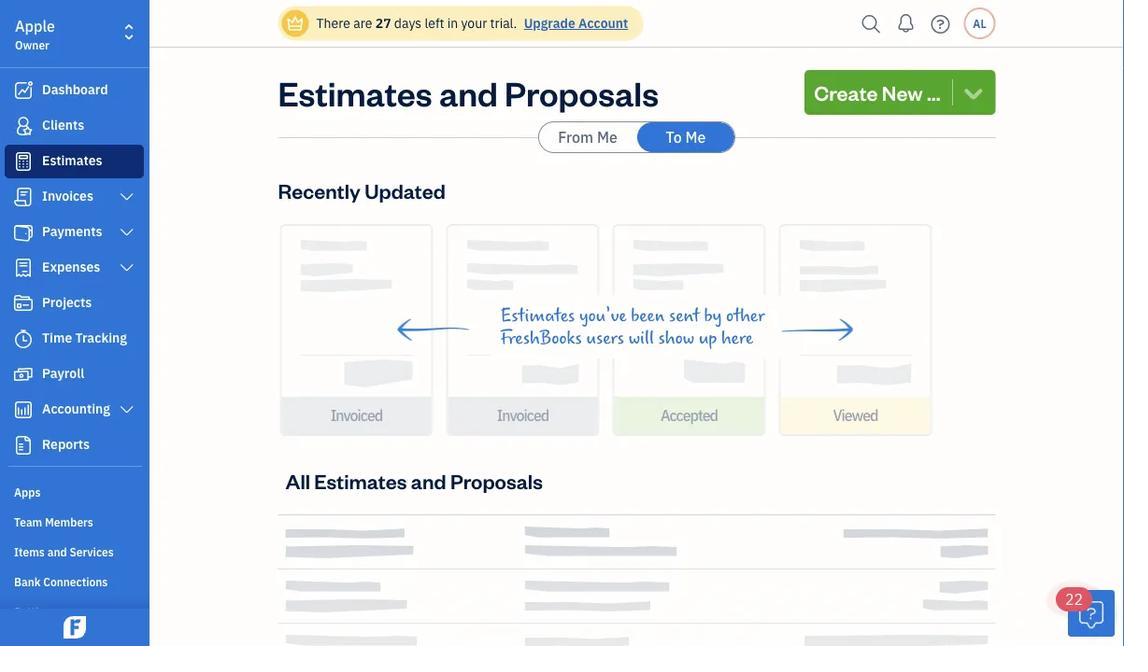 Task type: vqa. For each thing, say whether or not it's contained in the screenshot.
invoices.
no



Task type: describe. For each thing, give the bounding box(es) containing it.
by
[[704, 306, 722, 326]]

accounting
[[42, 401, 110, 418]]

and for proposals
[[439, 70, 498, 115]]

create new … button
[[805, 70, 996, 115]]

invoices
[[42, 187, 93, 205]]

al
[[973, 16, 987, 31]]

projects
[[42, 294, 92, 311]]

go to help image
[[926, 10, 956, 38]]

tracking
[[75, 330, 127, 347]]

payment image
[[12, 223, 35, 242]]

owner
[[15, 37, 49, 52]]

are
[[354, 14, 372, 32]]

services
[[70, 545, 114, 560]]

apple
[[15, 16, 55, 36]]

search image
[[857, 10, 887, 38]]

settings image
[[14, 604, 144, 619]]

there are 27 days left in your trial. upgrade account
[[316, 14, 628, 32]]

me for from me
[[597, 128, 618, 147]]

to me
[[666, 128, 706, 147]]

notifications image
[[891, 5, 921, 42]]

you've
[[580, 306, 627, 326]]

updated
[[365, 177, 446, 204]]

expenses link
[[5, 251, 144, 285]]

chart image
[[12, 401, 35, 420]]

estimates for estimates you've been sent by other freshbooks users will show up here
[[501, 306, 575, 326]]

items
[[14, 545, 45, 560]]

team members
[[14, 515, 93, 530]]

estimates right all
[[314, 468, 407, 495]]

viewed
[[833, 406, 878, 426]]

items and services
[[14, 545, 114, 560]]

payments link
[[5, 216, 144, 250]]

connections
[[43, 575, 108, 590]]

show
[[659, 328, 695, 349]]

22
[[1066, 590, 1084, 610]]

estimates you've been sent by other freshbooks users will show up here
[[501, 306, 765, 349]]

estimate image
[[12, 152, 35, 171]]

1 vertical spatial and
[[411, 468, 446, 495]]

left
[[425, 14, 444, 32]]

chevron large down image for invoices
[[118, 190, 136, 205]]

in
[[447, 14, 458, 32]]

freshbooks image
[[60, 617, 90, 639]]

main element
[[0, 0, 196, 647]]

recently
[[278, 177, 361, 204]]

payroll link
[[5, 358, 144, 392]]

create new …
[[814, 79, 941, 106]]

trial.
[[490, 14, 517, 32]]

your
[[461, 14, 487, 32]]

here
[[722, 328, 753, 349]]

clients
[[42, 116, 84, 134]]

resource center badge image
[[1068, 591, 1115, 638]]

apple owner
[[15, 16, 55, 52]]

clients link
[[5, 109, 144, 143]]

timer image
[[12, 330, 35, 349]]

estimates for estimates
[[42, 152, 102, 169]]

estimates link
[[5, 145, 144, 179]]

reports
[[42, 436, 90, 453]]

expense image
[[12, 259, 35, 278]]

up
[[699, 328, 717, 349]]

expenses
[[42, 258, 100, 276]]

dashboard
[[42, 81, 108, 98]]

report image
[[12, 437, 35, 455]]

sent
[[669, 306, 700, 326]]

account
[[579, 14, 628, 32]]

team members link
[[5, 508, 144, 536]]

accepted
[[661, 406, 718, 426]]

dashboard image
[[12, 81, 35, 100]]

to
[[666, 128, 682, 147]]

estimates and proposals
[[278, 70, 659, 115]]

client image
[[12, 117, 35, 136]]



Task type: locate. For each thing, give the bounding box(es) containing it.
0 vertical spatial chevron large down image
[[118, 190, 136, 205]]

all
[[286, 468, 310, 495]]

to me link
[[638, 122, 735, 152]]

2 chevron large down image from the top
[[118, 403, 136, 418]]

2 me from the left
[[686, 128, 706, 147]]

chevron large down image for expenses
[[118, 261, 136, 276]]

upgrade account link
[[520, 14, 628, 32]]

new
[[882, 79, 923, 106]]

money image
[[12, 366, 35, 384]]

apps link
[[5, 478, 144, 506]]

estimates inside estimates you've been sent by other freshbooks users will show up here
[[501, 306, 575, 326]]

1 horizontal spatial invoiced
[[497, 406, 549, 426]]

1 invoiced from the left
[[331, 406, 383, 426]]

chevron large down image inside invoices link
[[118, 190, 136, 205]]

from
[[558, 128, 594, 147]]

all estimates and proposals
[[286, 468, 543, 495]]

payments
[[42, 223, 102, 240]]

…
[[927, 79, 941, 106]]

27
[[376, 14, 391, 32]]

22 button
[[1056, 588, 1115, 638]]

invoiced up all estimates and proposals
[[331, 406, 383, 426]]

team
[[14, 515, 42, 530]]

invoiced
[[331, 406, 383, 426], [497, 406, 549, 426]]

proposals
[[505, 70, 659, 115], [450, 468, 543, 495]]

estimates
[[278, 70, 433, 115], [42, 152, 102, 169], [501, 306, 575, 326], [314, 468, 407, 495]]

1 vertical spatial chevron large down image
[[118, 403, 136, 418]]

accounting link
[[5, 394, 144, 427]]

and for services
[[47, 545, 67, 560]]

bank connections link
[[5, 567, 144, 595]]

2 vertical spatial and
[[47, 545, 67, 560]]

upgrade
[[524, 14, 576, 32]]

chevron large down image
[[118, 225, 136, 240], [118, 261, 136, 276]]

2 chevron large down image from the top
[[118, 261, 136, 276]]

crown image
[[286, 14, 305, 33]]

recently updated
[[278, 177, 446, 204]]

0 vertical spatial and
[[439, 70, 498, 115]]

been
[[631, 306, 665, 326]]

estimates down the clients link in the top of the page
[[42, 152, 102, 169]]

and
[[439, 70, 498, 115], [411, 468, 446, 495], [47, 545, 67, 560]]

bank connections
[[14, 575, 108, 590]]

0 vertical spatial chevron large down image
[[118, 225, 136, 240]]

other
[[726, 306, 765, 326]]

apps
[[14, 485, 41, 500]]

chevron large down image inside expenses link
[[118, 261, 136, 276]]

payroll
[[42, 365, 84, 382]]

1 chevron large down image from the top
[[118, 225, 136, 240]]

chevron large down image
[[118, 190, 136, 205], [118, 403, 136, 418]]

users
[[586, 328, 624, 349]]

bank
[[14, 575, 41, 590]]

2 invoiced from the left
[[497, 406, 549, 426]]

me for to me
[[686, 128, 706, 147]]

1 chevron large down image from the top
[[118, 190, 136, 205]]

invoices link
[[5, 180, 144, 214]]

chevron large down image right expenses at the left
[[118, 261, 136, 276]]

time
[[42, 330, 72, 347]]

days
[[394, 14, 422, 32]]

members
[[45, 515, 93, 530]]

chevron large down image inside payments link
[[118, 225, 136, 240]]

estimates up freshbooks
[[501, 306, 575, 326]]

create
[[814, 79, 878, 106]]

items and services link
[[5, 538, 144, 566]]

estimates for estimates and proposals
[[278, 70, 433, 115]]

1 me from the left
[[597, 128, 618, 147]]

me right to
[[686, 128, 706, 147]]

reports link
[[5, 429, 144, 463]]

chevron large down image right 'invoices'
[[118, 190, 136, 205]]

chevron large down image for payments
[[118, 225, 136, 240]]

from me link
[[539, 122, 637, 152]]

chevron large down image inside accounting link
[[118, 403, 136, 418]]

chevrondown image
[[961, 79, 987, 106]]

chevron large down image right the accounting
[[118, 403, 136, 418]]

1 vertical spatial chevron large down image
[[118, 261, 136, 276]]

and inside 'main' element
[[47, 545, 67, 560]]

0 horizontal spatial me
[[597, 128, 618, 147]]

estimates inside 'main' element
[[42, 152, 102, 169]]

invoiced down freshbooks
[[497, 406, 549, 426]]

projects link
[[5, 287, 144, 321]]

will
[[629, 328, 654, 349]]

time tracking link
[[5, 323, 144, 356]]

0 vertical spatial proposals
[[505, 70, 659, 115]]

chevron large down image right payments at the left top of page
[[118, 225, 136, 240]]

project image
[[12, 294, 35, 313]]

chevron large down image for accounting
[[118, 403, 136, 418]]

from me
[[558, 128, 618, 147]]

estimates down "are"
[[278, 70, 433, 115]]

me
[[597, 128, 618, 147], [686, 128, 706, 147]]

there
[[316, 14, 350, 32]]

time tracking
[[42, 330, 127, 347]]

1 vertical spatial proposals
[[450, 468, 543, 495]]

invoice image
[[12, 188, 35, 207]]

0 horizontal spatial invoiced
[[331, 406, 383, 426]]

al button
[[964, 7, 996, 39]]

freshbooks
[[501, 328, 582, 349]]

me right from
[[597, 128, 618, 147]]

dashboard link
[[5, 74, 144, 108]]

1 horizontal spatial me
[[686, 128, 706, 147]]



